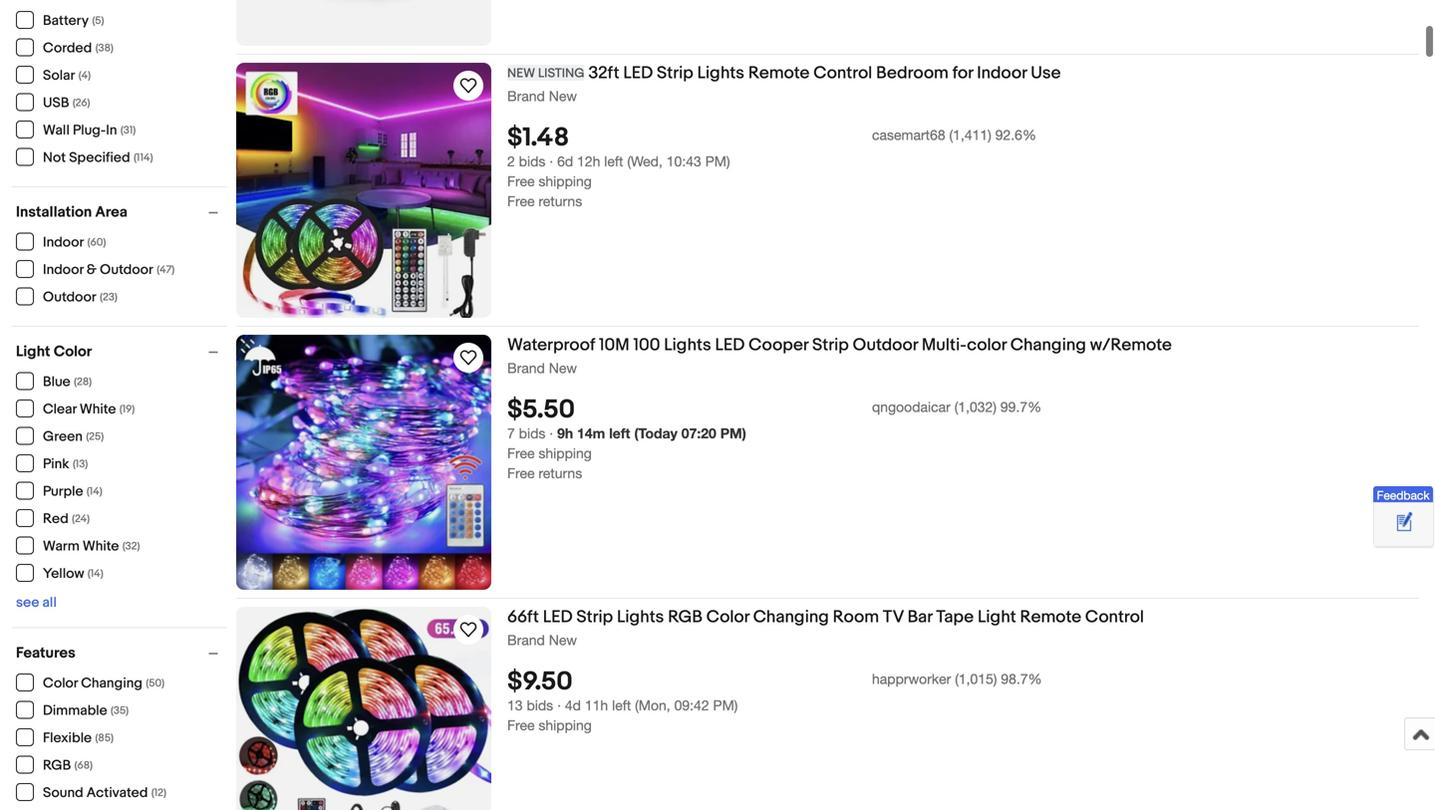 Task type: vqa. For each thing, say whether or not it's contained in the screenshot.
$960.00's Nov
no



Task type: describe. For each thing, give the bounding box(es) containing it.
features button
[[16, 645, 227, 663]]

1 horizontal spatial outdoor
[[100, 262, 153, 279]]

pink
[[43, 456, 69, 473]]

brand for $1.48
[[508, 88, 545, 104]]

(24)
[[72, 513, 90, 526]]

0 vertical spatial light
[[16, 343, 50, 361]]

(38)
[[95, 42, 114, 55]]

area
[[95, 203, 128, 221]]

battery
[[43, 12, 89, 29]]

remote inside new listing 32ft led strip lights remote control bedroom for indoor use brand new
[[749, 63, 810, 84]]

rgb inside 66ft led strip lights rgb color changing room tv bar tape light remote control brand new
[[668, 607, 703, 628]]

100
[[634, 335, 661, 356]]

66ft led strip lights rgb color changing room tv bar tape light remote control brand new
[[508, 607, 1145, 649]]

(14) for yellow
[[88, 568, 103, 581]]

for
[[953, 63, 974, 84]]

1 vertical spatial rgb
[[43, 758, 71, 775]]

(35)
[[111, 705, 129, 718]]

brand for $5.50
[[508, 360, 545, 376]]

free for qngoodaicar (1,032) 99.7% 7 bids · 9h 14m left (today 07:20 pm) free shipping free returns
[[508, 445, 535, 462]]

solar
[[43, 67, 75, 84]]

warm
[[43, 538, 80, 555]]

1 vertical spatial outdoor
[[43, 289, 96, 306]]

sound activated (12)
[[43, 785, 167, 802]]

free for happrworker (1,015) 98.7% 13 bids · 4d 11h left (mon, 09:42 pm) free shipping
[[508, 718, 535, 734]]

(mon,
[[635, 698, 671, 714]]

indoor (60)
[[43, 234, 106, 251]]

qngoodaicar (1,032) 99.7% 7 bids · 9h 14m left (today 07:20 pm) free shipping free returns
[[508, 399, 1042, 482]]

(114)
[[134, 152, 153, 165]]

7
[[508, 425, 515, 442]]

shipping for $1.48
[[539, 173, 592, 190]]

control inside new listing 32ft led strip lights remote control bedroom for indoor use brand new
[[814, 63, 873, 84]]

10:43
[[667, 153, 702, 170]]

32ft led strip lights remote control bedroom for indoor use image
[[236, 63, 492, 318]]

(1,411)
[[950, 127, 992, 143]]

color inside 66ft led strip lights rgb color changing room tv bar tape light remote control brand new
[[707, 607, 750, 628]]

use
[[1031, 63, 1061, 84]]

(13)
[[73, 458, 88, 471]]

purple
[[43, 484, 83, 501]]

solar (4)
[[43, 67, 91, 84]]

sound
[[43, 785, 83, 802]]

see
[[16, 595, 39, 612]]

shipping for $5.50
[[539, 445, 592, 462]]

(28)
[[74, 376, 92, 389]]

changing inside 66ft led strip lights rgb color changing room tv bar tape light remote control brand new
[[754, 607, 829, 628]]

lights inside new listing 32ft led strip lights remote control bedroom for indoor use brand new
[[698, 63, 745, 84]]

strip inside waterproof 10m 100 lights led cooper strip outdoor multi-color changing w/remote brand new
[[813, 335, 849, 356]]

&
[[87, 262, 97, 279]]

new inside 66ft led strip lights rgb color changing room tv bar tape light remote control brand new
[[549, 632, 577, 649]]

(today
[[634, 425, 678, 442]]

lights for $5.50
[[664, 335, 712, 356]]

new inside waterproof 10m 100 lights led cooper strip outdoor multi-color changing w/remote brand new
[[549, 360, 577, 376]]

feedback
[[1377, 488, 1430, 502]]

qngoodaicar
[[872, 399, 951, 415]]

(32)
[[122, 540, 140, 553]]

casemart68 (1,411) 92.6% 2 bids · 6d 12h left (wed, 10:43 pm) free shipping free returns
[[508, 127, 1037, 210]]

(85)
[[95, 732, 114, 745]]

left inside happrworker (1,015) 98.7% 13 bids · 4d 11h left (mon, 09:42 pm) free shipping
[[612, 698, 631, 714]]

flexible
[[43, 730, 92, 747]]

indoor for (60)
[[43, 234, 84, 251]]

(26)
[[73, 97, 90, 110]]

free for casemart68 (1,411) 92.6% 2 bids · 6d 12h left (wed, 10:43 pm) free shipping free returns
[[508, 173, 535, 190]]

new down listing
[[549, 88, 577, 104]]

casemart68
[[872, 127, 946, 143]]

bids for $1.48
[[519, 153, 546, 170]]

watch 32ft led strip lights remote control bedroom for indoor use image
[[457, 74, 481, 98]]

lights for $9.50
[[617, 607, 664, 628]]

(wed,
[[628, 153, 663, 170]]

$5.50
[[508, 395, 575, 426]]

$1.48
[[508, 123, 569, 154]]

2 free from the top
[[508, 193, 535, 210]]

specified
[[69, 150, 130, 167]]

indoor & outdoor (47)
[[43, 262, 175, 279]]

(23)
[[100, 291, 117, 304]]

(68)
[[74, 760, 93, 773]]

left for $5.50
[[609, 425, 631, 442]]

indoor for &
[[43, 262, 84, 279]]

2 vertical spatial color
[[43, 676, 78, 692]]

14m
[[577, 425, 606, 442]]

12h
[[577, 153, 601, 170]]

led inside 66ft led strip lights rgb color changing room tv bar tape light remote control brand new
[[543, 607, 573, 628]]

66ft led strip lights rgb color changing room tv bar tape light remote control image
[[236, 607, 492, 811]]

red
[[43, 511, 69, 528]]

white for clear white
[[80, 401, 116, 418]]

yellow
[[43, 566, 84, 583]]

corded
[[43, 40, 92, 57]]

features
[[16, 645, 75, 663]]

clear
[[43, 401, 77, 418]]

66ft led strip lights rgb color changing room tv bar tape light remote control link
[[508, 607, 1420, 632]]

color
[[967, 335, 1007, 356]]

brand inside 66ft led strip lights rgb color changing room tv bar tape light remote control brand new
[[508, 632, 545, 649]]

tv
[[883, 607, 904, 628]]

all
[[42, 595, 57, 612]]

0 horizontal spatial changing
[[81, 676, 143, 692]]

usb
[[43, 95, 69, 112]]

strip inside 66ft led strip lights rgb color changing room tv bar tape light remote control brand new
[[577, 607, 613, 628]]

pm) inside happrworker (1,015) 98.7% 13 bids · 4d 11h left (mon, 09:42 pm) free shipping
[[713, 698, 738, 714]]

indoor inside new listing 32ft led strip lights remote control bedroom for indoor use brand new
[[977, 63, 1027, 84]]

dimmable (35)
[[43, 703, 129, 720]]

new left listing
[[508, 66, 535, 81]]

98.7%
[[1001, 671, 1043, 688]]

waterproof 10m 100 lights led cooper strip outdoor multi-color changing w/remote image
[[236, 335, 492, 590]]

(31)
[[121, 124, 136, 137]]



Task type: locate. For each thing, give the bounding box(es) containing it.
brand
[[508, 88, 545, 104], [508, 360, 545, 376], [508, 632, 545, 649]]

light
[[16, 343, 50, 361], [978, 607, 1017, 628]]

led right 32ft
[[624, 63, 653, 84]]

· left 9h on the bottom left
[[550, 425, 554, 442]]

blue (28)
[[43, 374, 92, 391]]

· inside happrworker (1,015) 98.7% 13 bids · 4d 11h left (mon, 09:42 pm) free shipping
[[557, 698, 561, 714]]

2 vertical spatial bids
[[527, 698, 554, 714]]

0 horizontal spatial rgb
[[43, 758, 71, 775]]

pm) for $1.48
[[706, 153, 730, 170]]

waterproof
[[508, 335, 595, 356]]

led inside new listing 32ft led strip lights remote control bedroom for indoor use brand new
[[624, 63, 653, 84]]

pink (13)
[[43, 456, 88, 473]]

remote
[[749, 63, 810, 84], [1021, 607, 1082, 628]]

66ft led strip lights rgb color changing room tv bar tape light remote control heading
[[508, 607, 1145, 628]]

1 vertical spatial bids
[[519, 425, 546, 442]]

bedroom
[[877, 63, 949, 84]]

2 returns from the top
[[539, 465, 583, 482]]

brand inside new listing 32ft led strip lights remote control bedroom for indoor use brand new
[[508, 88, 545, 104]]

white up (25) at the left
[[80, 401, 116, 418]]

3 brand from the top
[[508, 632, 545, 649]]

free inside happrworker (1,015) 98.7% 13 bids · 4d 11h left (mon, 09:42 pm) free shipping
[[508, 718, 535, 734]]

1 vertical spatial light
[[978, 607, 1017, 628]]

0 vertical spatial (14)
[[87, 486, 102, 499]]

2 vertical spatial ·
[[557, 698, 561, 714]]

2 vertical spatial pm)
[[713, 698, 738, 714]]

activated
[[87, 785, 148, 802]]

color up blue (28)
[[54, 343, 92, 361]]

0 vertical spatial white
[[80, 401, 116, 418]]

· for $1.48
[[550, 153, 554, 170]]

99.7%
[[1001, 399, 1042, 415]]

pm) right "07:20"
[[721, 425, 747, 442]]

pm) inside the "casemart68 (1,411) 92.6% 2 bids · 6d 12h left (wed, 10:43 pm) free shipping free returns"
[[706, 153, 730, 170]]

(47)
[[157, 264, 175, 277]]

66ft
[[508, 607, 539, 628]]

strip inside new listing 32ft led strip lights remote control bedroom for indoor use brand new
[[657, 63, 694, 84]]

1 horizontal spatial rgb
[[668, 607, 703, 628]]

watch 66ft led strip lights rgb color changing room tv bar tape light remote control image
[[457, 618, 481, 642]]

waterproof 10m 100 lights led cooper strip outdoor multi-color changing w/remote heading
[[508, 335, 1172, 356]]

(14)
[[87, 486, 102, 499], [88, 568, 103, 581]]

green (25)
[[43, 429, 104, 446]]

1 vertical spatial led
[[715, 335, 745, 356]]

0 vertical spatial brand
[[508, 88, 545, 104]]

0 vertical spatial strip
[[657, 63, 694, 84]]

warm white (32)
[[43, 538, 140, 555]]

watch waterproof 10m 100 lights led cooper strip outdoor multi-color changing w/remote image
[[457, 346, 481, 370]]

4d
[[565, 698, 581, 714]]

not specified (114)
[[43, 150, 153, 167]]

brand down 66ft
[[508, 632, 545, 649]]

0 vertical spatial shipping
[[539, 173, 592, 190]]

control inside 66ft led strip lights rgb color changing room tv bar tape light remote control brand new
[[1086, 607, 1145, 628]]

0 horizontal spatial led
[[543, 607, 573, 628]]

changing up (35)
[[81, 676, 143, 692]]

2 shipping from the top
[[539, 445, 592, 462]]

new up the $9.50 at the left of page
[[549, 632, 577, 649]]

1 free from the top
[[508, 173, 535, 190]]

outdoor up (23)
[[100, 262, 153, 279]]

1 horizontal spatial remote
[[1021, 607, 1082, 628]]

lights up 10:43 at left
[[698, 63, 745, 84]]

bids right 7
[[519, 425, 546, 442]]

1 vertical spatial indoor
[[43, 234, 84, 251]]

0 vertical spatial pm)
[[706, 153, 730, 170]]

installation area
[[16, 203, 128, 221]]

1 vertical spatial shipping
[[539, 445, 592, 462]]

rgb left (68)
[[43, 758, 71, 775]]

32ft
[[589, 63, 620, 84]]

(4)
[[78, 69, 91, 82]]

corded (38)
[[43, 40, 114, 57]]

2
[[508, 153, 515, 170]]

strip
[[657, 63, 694, 84], [813, 335, 849, 356], [577, 607, 613, 628]]

bids right 2
[[519, 153, 546, 170]]

bids inside the "casemart68 (1,411) 92.6% 2 bids · 6d 12h left (wed, 10:43 pm) free shipping free returns"
[[519, 153, 546, 170]]

new down waterproof
[[549, 360, 577, 376]]

2 horizontal spatial led
[[715, 335, 745, 356]]

not
[[43, 150, 66, 167]]

new
[[508, 66, 535, 81], [549, 88, 577, 104], [549, 360, 577, 376], [549, 632, 577, 649]]

0 vertical spatial bids
[[519, 153, 546, 170]]

3 free from the top
[[508, 445, 535, 462]]

installation
[[16, 203, 92, 221]]

1 vertical spatial ·
[[550, 425, 554, 442]]

changing right 'color'
[[1011, 335, 1087, 356]]

left right 11h at the left of page
[[612, 698, 631, 714]]

bids right 13 in the bottom left of the page
[[527, 698, 554, 714]]

0 vertical spatial left
[[605, 153, 624, 170]]

rgb up 09:42 at the left bottom of the page
[[668, 607, 703, 628]]

tape
[[937, 607, 974, 628]]

pm) for $5.50
[[721, 425, 747, 442]]

1 vertical spatial changing
[[754, 607, 829, 628]]

bids inside qngoodaicar (1,032) 99.7% 7 bids · 9h 14m left (today 07:20 pm) free shipping free returns
[[519, 425, 546, 442]]

(14) inside yellow (14)
[[88, 568, 103, 581]]

left inside the "casemart68 (1,411) 92.6% 2 bids · 6d 12h left (wed, 10:43 pm) free shipping free returns"
[[605, 153, 624, 170]]

· left 4d
[[557, 698, 561, 714]]

09:42
[[675, 698, 710, 714]]

1 vertical spatial brand
[[508, 360, 545, 376]]

shipping inside happrworker (1,015) 98.7% 13 bids · 4d 11h left (mon, 09:42 pm) free shipping
[[539, 718, 592, 734]]

1 vertical spatial remote
[[1021, 607, 1082, 628]]

see all
[[16, 595, 57, 612]]

left right "14m"
[[609, 425, 631, 442]]

0 vertical spatial ·
[[550, 153, 554, 170]]

0 horizontal spatial remote
[[749, 63, 810, 84]]

4 free from the top
[[508, 465, 535, 482]]

strip right 32ft
[[657, 63, 694, 84]]

0 vertical spatial lights
[[698, 63, 745, 84]]

control
[[814, 63, 873, 84], [1086, 607, 1145, 628]]

2 horizontal spatial outdoor
[[853, 335, 918, 356]]

brand inside waterproof 10m 100 lights led cooper strip outdoor multi-color changing w/remote brand new
[[508, 360, 545, 376]]

indoor right for
[[977, 63, 1027, 84]]

purple (14)
[[43, 484, 102, 501]]

bids inside happrworker (1,015) 98.7% 13 bids · 4d 11h left (mon, 09:42 pm) free shipping
[[527, 698, 554, 714]]

(25)
[[86, 431, 104, 444]]

· inside qngoodaicar (1,032) 99.7% 7 bids · 9h 14m left (today 07:20 pm) free shipping free returns
[[550, 425, 554, 442]]

1 vertical spatial returns
[[539, 465, 583, 482]]

1 horizontal spatial changing
[[754, 607, 829, 628]]

led inside waterproof 10m 100 lights led cooper strip outdoor multi-color changing w/remote brand new
[[715, 335, 745, 356]]

1 vertical spatial (14)
[[88, 568, 103, 581]]

1 horizontal spatial strip
[[657, 63, 694, 84]]

32ft led strip lights remote control bedroom for indoor use heading
[[508, 63, 1061, 84]]

2 vertical spatial lights
[[617, 607, 664, 628]]

shipping down 4d
[[539, 718, 592, 734]]

pm) right 10:43 at left
[[706, 153, 730, 170]]

changing left room
[[754, 607, 829, 628]]

1 horizontal spatial control
[[1086, 607, 1145, 628]]

indoor
[[977, 63, 1027, 84], [43, 234, 84, 251], [43, 262, 84, 279]]

(50)
[[146, 678, 165, 690]]

0 horizontal spatial outdoor
[[43, 289, 96, 306]]

in
[[106, 122, 117, 139]]

remote up the "casemart68 (1,411) 92.6% 2 bids · 6d 12h left (wed, 10:43 pm) free shipping free returns"
[[749, 63, 810, 84]]

0 vertical spatial led
[[624, 63, 653, 84]]

light right tape
[[978, 607, 1017, 628]]

(1,015)
[[955, 671, 998, 688]]

2 brand from the top
[[508, 360, 545, 376]]

1 vertical spatial color
[[707, 607, 750, 628]]

listing
[[538, 66, 585, 81]]

shipping down 9h on the bottom left
[[539, 445, 592, 462]]

indoor left &
[[43, 262, 84, 279]]

remote inside 66ft led strip lights rgb color changing room tv bar tape light remote control brand new
[[1021, 607, 1082, 628]]

0 vertical spatial changing
[[1011, 335, 1087, 356]]

(14) down warm white (32)
[[88, 568, 103, 581]]

(19)
[[120, 403, 135, 416]]

0 horizontal spatial light
[[16, 343, 50, 361]]

light color button
[[16, 343, 227, 361]]

0 vertical spatial color
[[54, 343, 92, 361]]

rgb (68)
[[43, 758, 93, 775]]

led right 66ft
[[543, 607, 573, 628]]

light up blue
[[16, 343, 50, 361]]

installation area button
[[16, 203, 227, 221]]

shipping inside the "casemart68 (1,411) 92.6% 2 bids · 6d 12h left (wed, 10:43 pm) free shipping free returns"
[[539, 173, 592, 190]]

clear white (19)
[[43, 401, 135, 418]]

red (24)
[[43, 511, 90, 528]]

11h
[[585, 698, 608, 714]]

lights inside waterproof 10m 100 lights led cooper strip outdoor multi-color changing w/remote brand new
[[664, 335, 712, 356]]

happrworker
[[872, 671, 952, 688]]

lights up (mon,
[[617, 607, 664, 628]]

strip right 66ft
[[577, 607, 613, 628]]

room
[[833, 607, 879, 628]]

wall
[[43, 122, 70, 139]]

0 vertical spatial indoor
[[977, 63, 1027, 84]]

1 vertical spatial left
[[609, 425, 631, 442]]

13
[[508, 698, 523, 714]]

· for $5.50
[[550, 425, 554, 442]]

bar
[[908, 607, 933, 628]]

blue
[[43, 374, 71, 391]]

returns for $1.48
[[539, 193, 583, 210]]

0 vertical spatial control
[[814, 63, 873, 84]]

wall plug-in (31)
[[43, 122, 136, 139]]

1 vertical spatial white
[[83, 538, 119, 555]]

left inside qngoodaicar (1,032) 99.7% 7 bids · 9h 14m left (today 07:20 pm) free shipping free returns
[[609, 425, 631, 442]]

10m
[[599, 335, 630, 356]]

1 horizontal spatial led
[[624, 63, 653, 84]]

2 vertical spatial brand
[[508, 632, 545, 649]]

color up dimmable
[[43, 676, 78, 692]]

waterproof 10m 100 lights led cooper strip outdoor multi-color changing w/remote link
[[508, 335, 1420, 359]]

outdoor inside waterproof 10m 100 lights led cooper strip outdoor multi-color changing w/remote brand new
[[853, 335, 918, 356]]

1 vertical spatial pm)
[[721, 425, 747, 442]]

returns down "6d"
[[539, 193, 583, 210]]

smd 3528 rgb flexible led strip lights 12v dc image
[[236, 0, 492, 46]]

dimmable
[[43, 703, 107, 720]]

(60)
[[87, 236, 106, 249]]

see all button
[[16, 595, 57, 612]]

2 horizontal spatial changing
[[1011, 335, 1087, 356]]

2 vertical spatial outdoor
[[853, 335, 918, 356]]

0 horizontal spatial control
[[814, 63, 873, 84]]

flexible (85)
[[43, 730, 114, 747]]

shipping inside qngoodaicar (1,032) 99.7% 7 bids · 9h 14m left (today 07:20 pm) free shipping free returns
[[539, 445, 592, 462]]

brand down waterproof
[[508, 360, 545, 376]]

2 vertical spatial shipping
[[539, 718, 592, 734]]

lights right 100
[[664, 335, 712, 356]]

pm) inside qngoodaicar (1,032) 99.7% 7 bids · 9h 14m left (today 07:20 pm) free shipping free returns
[[721, 425, 747, 442]]

1 returns from the top
[[539, 193, 583, 210]]

battery (5)
[[43, 12, 104, 29]]

92.6%
[[996, 127, 1037, 143]]

led
[[624, 63, 653, 84], [715, 335, 745, 356], [543, 607, 573, 628]]

0 vertical spatial rgb
[[668, 607, 703, 628]]

light color
[[16, 343, 92, 361]]

shipping down "6d"
[[539, 173, 592, 190]]

returns inside qngoodaicar (1,032) 99.7% 7 bids · 9h 14m left (today 07:20 pm) free shipping free returns
[[539, 465, 583, 482]]

plug-
[[73, 122, 106, 139]]

waterproof 10m 100 lights led cooper strip outdoor multi-color changing w/remote brand new
[[508, 335, 1172, 376]]

(14) inside purple (14)
[[87, 486, 102, 499]]

outdoor down &
[[43, 289, 96, 306]]

led left cooper at the top right of the page
[[715, 335, 745, 356]]

lights inside 66ft led strip lights rgb color changing room tv bar tape light remote control brand new
[[617, 607, 664, 628]]

brand down listing
[[508, 88, 545, 104]]

3 shipping from the top
[[539, 718, 592, 734]]

rgb
[[668, 607, 703, 628], [43, 758, 71, 775]]

1 vertical spatial lights
[[664, 335, 712, 356]]

remote up the 98.7%
[[1021, 607, 1082, 628]]

color up 09:42 at the left bottom of the page
[[707, 607, 750, 628]]

9h
[[557, 425, 573, 442]]

outdoor left multi-
[[853, 335, 918, 356]]

changing inside waterproof 10m 100 lights led cooper strip outdoor multi-color changing w/remote brand new
[[1011, 335, 1087, 356]]

2 vertical spatial strip
[[577, 607, 613, 628]]

1 vertical spatial strip
[[813, 335, 849, 356]]

1 brand from the top
[[508, 88, 545, 104]]

2 vertical spatial indoor
[[43, 262, 84, 279]]

green
[[43, 429, 83, 446]]

new listing 32ft led strip lights remote control bedroom for indoor use brand new
[[508, 63, 1061, 104]]

left for $1.48
[[605, 153, 624, 170]]

· inside the "casemart68 (1,411) 92.6% 2 bids · 6d 12h left (wed, 10:43 pm) free shipping free returns"
[[550, 153, 554, 170]]

returns down 9h on the bottom left
[[539, 465, 583, 482]]

bids
[[519, 153, 546, 170], [519, 425, 546, 442], [527, 698, 554, 714]]

returns for $5.50
[[539, 465, 583, 482]]

1 horizontal spatial light
[[978, 607, 1017, 628]]

returns inside the "casemart68 (1,411) 92.6% 2 bids · 6d 12h left (wed, 10:43 pm) free shipping free returns"
[[539, 193, 583, 210]]

1 shipping from the top
[[539, 173, 592, 190]]

indoor down installation area
[[43, 234, 84, 251]]

0 vertical spatial returns
[[539, 193, 583, 210]]

(14) up (24)
[[87, 486, 102, 499]]

1 vertical spatial control
[[1086, 607, 1145, 628]]

0 horizontal spatial strip
[[577, 607, 613, 628]]

free
[[508, 173, 535, 190], [508, 193, 535, 210], [508, 445, 535, 462], [508, 465, 535, 482], [508, 718, 535, 734]]

(5)
[[92, 14, 104, 27]]

(14) for purple
[[87, 486, 102, 499]]

2 horizontal spatial strip
[[813, 335, 849, 356]]

w/remote
[[1091, 335, 1172, 356]]

white for warm white
[[83, 538, 119, 555]]

2 vertical spatial left
[[612, 698, 631, 714]]

pm) right 09:42 at the left bottom of the page
[[713, 698, 738, 714]]

0 vertical spatial outdoor
[[100, 262, 153, 279]]

strip right cooper at the top right of the page
[[813, 335, 849, 356]]

2 vertical spatial changing
[[81, 676, 143, 692]]

0 vertical spatial remote
[[749, 63, 810, 84]]

(12)
[[151, 787, 167, 800]]

$9.50
[[508, 667, 573, 698]]

2 vertical spatial led
[[543, 607, 573, 628]]

white left the "(32)"
[[83, 538, 119, 555]]

shipping
[[539, 173, 592, 190], [539, 445, 592, 462], [539, 718, 592, 734]]

5 free from the top
[[508, 718, 535, 734]]

color changing (50)
[[43, 676, 165, 692]]

bids for $5.50
[[519, 425, 546, 442]]

yellow (14)
[[43, 566, 103, 583]]

· left "6d"
[[550, 153, 554, 170]]

multi-
[[922, 335, 967, 356]]

light inside 66ft led strip lights rgb color changing room tv bar tape light remote control brand new
[[978, 607, 1017, 628]]

left right 12h
[[605, 153, 624, 170]]



